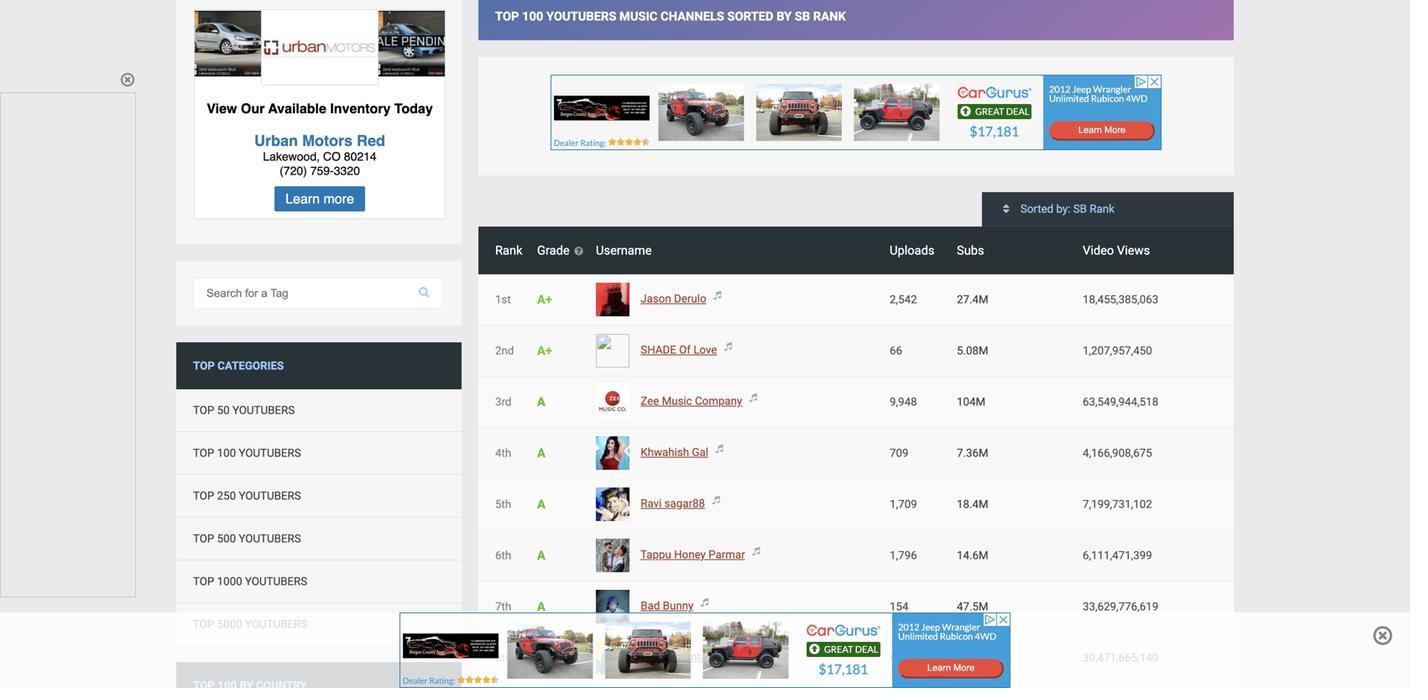 Task type: locate. For each thing, give the bounding box(es) containing it.
2 horizontal spatial rank
[[1090, 202, 1114, 216]]

category: music image right sagar88
[[708, 495, 720, 505]]

zee music company
[[641, 394, 742, 408]]

2 a from the top
[[537, 446, 545, 460]]

bunny
[[663, 599, 694, 613]]

14.6m
[[957, 549, 988, 562]]

1 horizontal spatial 100
[[522, 9, 543, 24]]

category: music image right bunny
[[696, 598, 709, 607]]

advertisement element
[[194, 9, 446, 219], [551, 75, 1162, 150], [1, 93, 135, 597], [400, 613, 1011, 688]]

top for top 5000 youtubers
[[193, 618, 214, 631]]

a+ for 2nd
[[537, 344, 552, 358]]

1 vertical spatial 66
[[890, 651, 902, 665]]

2,542
[[890, 293, 917, 306]]

a+ right 1st
[[537, 292, 552, 307]]

a right 7th
[[537, 600, 545, 614]]

category: music image for a+
[[709, 290, 721, 300]]

66
[[890, 344, 902, 358], [890, 651, 902, 665]]

category: music image right parmar
[[748, 546, 760, 556]]

1,796
[[890, 549, 917, 562]]

youtubers up top 250 youtubers
[[239, 447, 301, 460]]

grade
[[537, 243, 573, 258]]

galinha pintadinha
[[641, 650, 734, 664]]

music
[[619, 9, 657, 24]]

0 horizontal spatial sb
[[795, 9, 810, 24]]

sb right by:
[[1073, 202, 1087, 216]]

1000
[[217, 575, 242, 588]]

youtubers right 50
[[232, 404, 295, 417]]

top 250 youtubers link
[[176, 474, 462, 517]]

top for top categories
[[193, 359, 215, 373]]

47.5m
[[957, 600, 988, 614]]

category: music image
[[720, 342, 732, 351], [745, 393, 757, 402], [711, 444, 723, 453], [708, 495, 720, 505], [696, 598, 709, 607], [737, 649, 749, 658]]

sb right by
[[795, 9, 810, 24]]

5 a from the top
[[537, 600, 545, 614]]

1 vertical spatial 100
[[217, 447, 236, 460]]

3rd
[[495, 395, 511, 409]]

a for 7th
[[537, 600, 545, 614]]

0 horizontal spatial 100
[[217, 447, 236, 460]]

by
[[777, 9, 792, 24]]

2nd
[[495, 344, 514, 358]]

a right 4th
[[537, 446, 545, 460]]

6,111,471,399
[[1083, 549, 1152, 562]]

rank
[[813, 9, 846, 24], [1090, 202, 1114, 216], [495, 243, 522, 258]]

by:
[[1056, 202, 1070, 216]]

youtubers left music
[[546, 9, 616, 24]]

100
[[522, 9, 543, 24], [217, 447, 236, 460]]

1 66 from the top
[[890, 344, 902, 358]]

63,549,944,518
[[1083, 395, 1158, 409]]

a right 3rd
[[537, 395, 545, 409]]

a right 5th
[[537, 497, 545, 512]]

2 a+ from the top
[[537, 344, 552, 358]]

company
[[695, 394, 742, 408]]

a for 5th
[[537, 497, 545, 512]]

0 vertical spatial category: music image
[[709, 290, 721, 300]]

bad bunny
[[641, 599, 694, 613]]

a+
[[537, 292, 552, 307], [537, 344, 552, 358]]

galinha pintadinha link
[[641, 650, 734, 664]]

1 a from the top
[[537, 395, 545, 409]]

2 66 from the top
[[890, 651, 902, 665]]

rank right by:
[[1090, 202, 1114, 216]]

9,948
[[890, 395, 917, 409]]

0 vertical spatial rank
[[813, 9, 846, 24]]

youtubers right 5000
[[245, 618, 307, 631]]

709
[[890, 447, 909, 460]]

0 horizontal spatial rank
[[495, 243, 522, 258]]

1 a+ from the top
[[537, 292, 552, 307]]

a right 8th
[[537, 651, 545, 665]]

100 for top 100 youtubers
[[217, 447, 236, 460]]

rank left grade
[[495, 243, 522, 258]]

music
[[662, 394, 692, 408]]

pintadinha
[[681, 650, 734, 664]]

category: music image right gal
[[711, 444, 723, 453]]

category: music image for shade of love
[[720, 342, 732, 351]]

category: music image right pintadinha
[[737, 649, 749, 658]]

250
[[217, 489, 236, 503]]

top
[[495, 9, 519, 24], [193, 359, 215, 373], [193, 404, 214, 417], [193, 447, 214, 460], [193, 489, 214, 503], [193, 532, 214, 546], [193, 575, 214, 588], [193, 618, 214, 631]]

top for top 50 youtubers
[[193, 404, 214, 417]]

0 vertical spatial a+
[[537, 292, 552, 307]]

7.36m
[[957, 447, 988, 460]]

top 100 youtubers link
[[176, 431, 462, 474]]

154
[[890, 600, 909, 614]]

tappu honey parmar link
[[640, 548, 745, 562]]

a+ right 2nd
[[537, 344, 552, 358]]

youtubers right 500
[[239, 532, 301, 546]]

top for top 100 youtubers
[[193, 447, 214, 460]]

1 horizontal spatial sb
[[1073, 202, 1087, 216]]

zee
[[641, 394, 659, 408]]

channels
[[661, 9, 724, 24]]

35m
[[957, 651, 979, 665]]

1 vertical spatial a+
[[537, 344, 552, 358]]

category: music image for galinha pintadinha
[[737, 649, 749, 658]]

question circle image
[[574, 246, 583, 256]]

7,199,731,102
[[1083, 498, 1152, 511]]

galinha
[[641, 650, 678, 664]]

1 vertical spatial sb
[[1073, 202, 1087, 216]]

video views
[[1083, 243, 1150, 258]]

0 vertical spatial 100
[[522, 9, 543, 24]]

top 100 youtubers
[[193, 447, 301, 460]]

0 vertical spatial 66
[[890, 344, 902, 358]]

66 down 154
[[890, 651, 902, 665]]

top 1000 youtubers link
[[176, 560, 462, 603]]

ravi sagar88
[[641, 497, 705, 510]]

category: music image right company
[[745, 393, 757, 402]]

a right 6th
[[537, 548, 545, 563]]

sorted by: sb rank
[[1021, 202, 1114, 216]]

category: music image right love
[[720, 342, 732, 351]]

category: music image
[[709, 290, 721, 300], [748, 546, 760, 556]]

1 vertical spatial category: music image
[[748, 546, 760, 556]]

66 for a+
[[890, 344, 902, 358]]

0 horizontal spatial category: music image
[[709, 290, 721, 300]]

a
[[537, 395, 545, 409], [537, 446, 545, 460], [537, 497, 545, 512], [537, 548, 545, 563], [537, 600, 545, 614], [537, 651, 545, 665]]

youtubers right 1000
[[245, 575, 307, 588]]

27.4m
[[957, 293, 988, 306]]

youtubers for top 50 youtubers
[[232, 404, 295, 417]]

top for top 250 youtubers
[[193, 489, 214, 503]]

4 a from the top
[[537, 548, 545, 563]]

6th
[[495, 549, 511, 562]]

ravi
[[641, 497, 662, 510]]

1 horizontal spatial rank
[[813, 9, 846, 24]]

youtubers right 250
[[239, 489, 301, 503]]

category: music image right 'derulo'
[[709, 290, 721, 300]]

3 a from the top
[[537, 497, 545, 512]]

104m
[[957, 395, 985, 409]]

1 horizontal spatial category: music image
[[748, 546, 760, 556]]

66 up 9,948
[[890, 344, 902, 358]]

shade of love link
[[641, 343, 717, 357]]

top 500 youtubers link
[[176, 517, 462, 560]]

sb
[[795, 9, 810, 24], [1073, 202, 1087, 216]]

6 a from the top
[[537, 651, 545, 665]]

a for 3rd
[[537, 395, 545, 409]]

sort image
[[1003, 204, 1009, 215]]

category: music image for bad bunny
[[696, 598, 709, 607]]

rank right by
[[813, 9, 846, 24]]

top 50 youtubers link
[[176, 389, 462, 431]]



Task type: describe. For each thing, give the bounding box(es) containing it.
youtubers for top 100 youtubers
[[239, 447, 301, 460]]

5th
[[495, 498, 511, 511]]

a for 6th
[[537, 548, 545, 563]]

33,629,776,619
[[1083, 600, 1158, 614]]

4,166,908,675
[[1083, 447, 1152, 460]]

4th
[[495, 447, 511, 460]]

bad
[[641, 599, 660, 613]]

top categories
[[193, 359, 284, 373]]

50
[[217, 404, 230, 417]]

honey
[[674, 548, 706, 562]]

parmar
[[709, 548, 745, 562]]

top 250 youtubers
[[193, 489, 301, 503]]

tappu honey parmar
[[640, 548, 745, 562]]

8th
[[495, 651, 511, 665]]

khwahish gal
[[641, 446, 708, 459]]

tappu
[[640, 548, 671, 562]]

18.4m
[[957, 498, 988, 511]]

khwahish
[[641, 446, 689, 459]]

sorted
[[727, 9, 773, 24]]

derulo
[[674, 292, 706, 306]]

30,471,665,140
[[1083, 651, 1158, 665]]

a for 8th
[[537, 651, 545, 665]]

top 5000 youtubers
[[193, 618, 307, 631]]

top 50 youtubers
[[193, 404, 295, 417]]

1,709
[[890, 498, 917, 511]]

video
[[1083, 243, 1114, 258]]

1st
[[495, 293, 511, 306]]

top for top 100 youtubers music channels sorted by sb rank
[[495, 9, 519, 24]]

shade
[[641, 343, 676, 357]]

7th
[[495, 600, 511, 614]]

youtubers for top 5000 youtubers
[[245, 618, 307, 631]]

5.08m
[[957, 344, 988, 358]]

search image
[[419, 287, 429, 298]]

youtubers for top 1000 youtubers
[[245, 575, 307, 588]]

youtubers for top 250 youtubers
[[239, 489, 301, 503]]

youtubers for top 500 youtubers
[[239, 532, 301, 546]]

jason
[[641, 292, 671, 306]]

zee music company link
[[641, 394, 742, 408]]

khwahish gal link
[[641, 446, 708, 459]]

top for top 1000 youtubers
[[193, 575, 214, 588]]

sorted
[[1021, 202, 1053, 216]]

youtubers for top 100 youtubers music channels sorted by sb rank
[[546, 9, 616, 24]]

category: music image for zee music company
[[745, 393, 757, 402]]

ravi sagar88 link
[[641, 497, 705, 510]]

1 vertical spatial rank
[[1090, 202, 1114, 216]]

jason derulo link
[[641, 292, 706, 306]]

18,455,385,063
[[1083, 293, 1158, 306]]

subs
[[957, 243, 984, 258]]

love
[[693, 343, 717, 357]]

0 vertical spatial sb
[[795, 9, 810, 24]]

sagar88
[[664, 497, 705, 510]]

jason derulo
[[641, 292, 706, 306]]

shade of love
[[641, 343, 717, 357]]

category: music image for khwahish gal
[[711, 444, 723, 453]]

top for top 500 youtubers
[[193, 532, 214, 546]]

a+ for 1st
[[537, 292, 552, 307]]

uploads
[[890, 243, 935, 258]]

2 vertical spatial rank
[[495, 243, 522, 258]]

500
[[217, 532, 236, 546]]

category: music image for a
[[748, 546, 760, 556]]

bad bunny link
[[641, 599, 694, 613]]

1,207,957,450
[[1083, 344, 1152, 358]]

gal
[[692, 446, 708, 459]]

of
[[679, 343, 691, 357]]

top 1000 youtubers
[[193, 575, 307, 588]]

categories
[[218, 359, 284, 373]]

top 5000 youtubers link
[[176, 603, 462, 645]]

category: music image for ravi sagar88
[[708, 495, 720, 505]]

5000
[[217, 618, 242, 631]]

views
[[1117, 243, 1150, 258]]

Search for a Tag field
[[193, 278, 441, 309]]

66 for a
[[890, 651, 902, 665]]

username
[[596, 243, 652, 258]]

top 100 youtubers music channels sorted by sb rank
[[495, 9, 846, 24]]

top 500 youtubers
[[193, 532, 301, 546]]

100 for top 100 youtubers music channels sorted by sb rank
[[522, 9, 543, 24]]

a for 4th
[[537, 446, 545, 460]]



Task type: vqa. For each thing, say whether or not it's contained in the screenshot.


